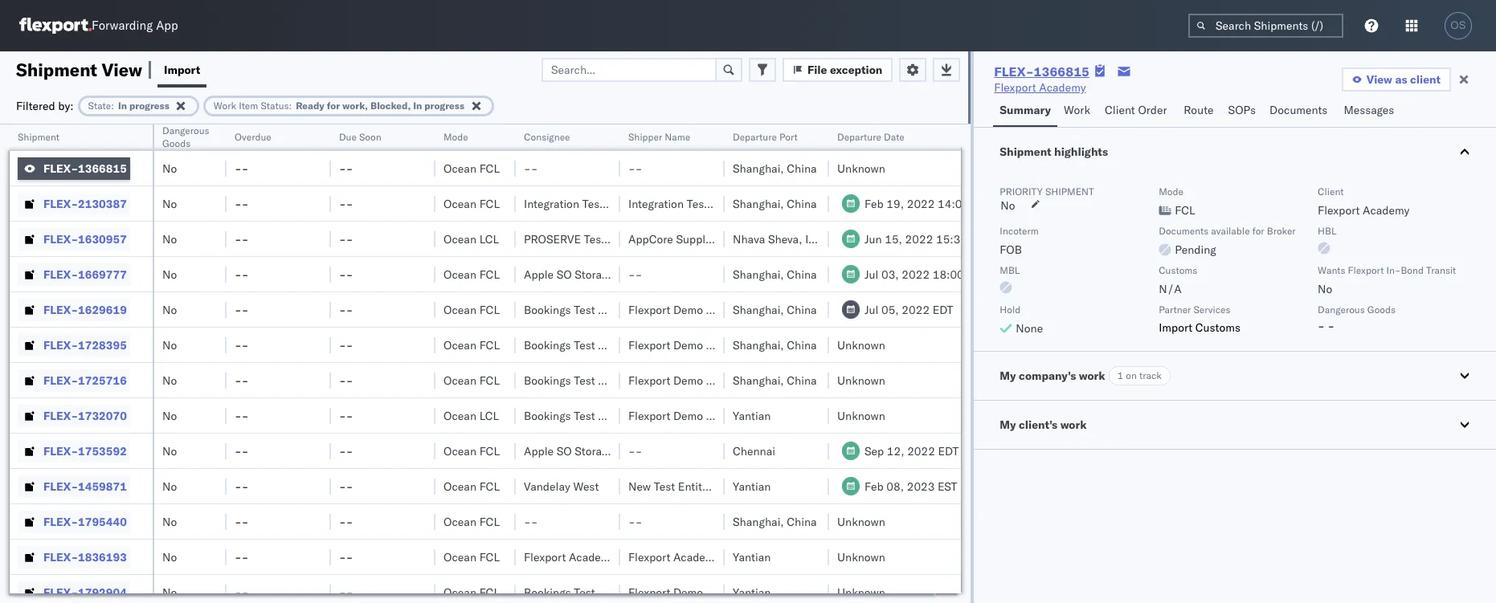 Task type: locate. For each thing, give the bounding box(es) containing it.
2 ocean lcl from the top
[[444, 409, 499, 423]]

ocean for 1795440
[[444, 515, 476, 529]]

so down proserve
[[557, 267, 572, 282]]

client up hbl
[[1318, 186, 1344, 198]]

est right 2023
[[938, 479, 957, 494]]

progress up dangerous goods
[[129, 99, 169, 111]]

1 vertical spatial flex-1366815
[[43, 161, 127, 176]]

(do up "new"
[[616, 444, 640, 458]]

1 vertical spatial 1366815
[[78, 161, 127, 176]]

work left 1
[[1079, 368, 1105, 383]]

2 (do from the top
[[616, 444, 640, 458]]

client inside button
[[1105, 103, 1135, 117]]

customs up n/a
[[1159, 264, 1197, 276]]

so for chennai
[[557, 444, 572, 458]]

11 ocean fcl from the top
[[444, 585, 500, 600]]

flex- down flex-1836193 "button"
[[43, 585, 78, 600]]

3 shanghai, from the top
[[733, 267, 784, 282]]

for left broker
[[1252, 225, 1264, 237]]

jul left 03,
[[865, 267, 879, 282]]

9 ocean from the top
[[444, 444, 476, 458]]

resize handle column header
[[133, 125, 153, 603], [207, 125, 227, 603], [312, 125, 331, 603], [416, 125, 435, 603], [497, 125, 516, 603], [601, 125, 620, 603], [705, 125, 725, 603], [810, 125, 829, 603]]

china for flex-1725716
[[787, 373, 817, 388]]

11 ocean from the top
[[444, 515, 476, 529]]

no right 1795440
[[162, 515, 177, 529]]

flex-1366815 down shipment button
[[43, 161, 127, 176]]

shipment down filtered
[[18, 131, 59, 143]]

services
[[1194, 304, 1231, 316]]

no right 1836193 at the left bottom of page
[[162, 550, 177, 564]]

0 horizontal spatial :
[[111, 99, 114, 111]]

0 horizontal spatial view
[[102, 58, 142, 81]]

ocean for 1753592
[[444, 444, 476, 458]]

flex- for flex-1629619 "button"
[[43, 303, 78, 317]]

edt
[[970, 232, 991, 246], [967, 267, 988, 282], [933, 303, 953, 317], [938, 444, 959, 458]]

0 vertical spatial goods
[[162, 137, 191, 149]]

1 : from the left
[[111, 99, 114, 111]]

1 so from the top
[[557, 267, 572, 282]]

5 resize handle column header from the left
[[497, 125, 516, 603]]

2 demo from the top
[[673, 338, 703, 352]]

2 use) from the top
[[668, 444, 697, 458]]

2 progress from the left
[[424, 99, 464, 111]]

flex-1728395
[[43, 338, 127, 352]]

ocean fcl for flex-2130387
[[444, 196, 500, 211]]

my left "company's"
[[1000, 368, 1016, 383]]

flex-1366815 up flexport academy
[[994, 63, 1090, 80]]

shanghai, china
[[733, 161, 817, 176], [733, 196, 817, 211], [733, 267, 817, 282], [733, 303, 817, 317], [733, 338, 817, 352], [733, 373, 817, 388], [733, 515, 817, 529]]

filtered by:
[[16, 98, 74, 113]]

4 flexport demo shipper co. from the top
[[628, 409, 764, 423]]

no right 1728395 at the left bottom
[[162, 338, 177, 352]]

2 yantian from the top
[[733, 479, 771, 494]]

2022 right 05,
[[902, 303, 930, 317]]

1 horizontal spatial 1366815
[[1034, 63, 1090, 80]]

academy up in-
[[1363, 203, 1410, 218]]

flex- down flex-1669777 button
[[43, 303, 78, 317]]

0 vertical spatial dangerous
[[162, 125, 209, 137]]

apple so storage (do not use) for shanghai, china
[[524, 267, 697, 282]]

no right 1629619
[[162, 303, 177, 317]]

2 resize handle column header from the left
[[207, 125, 227, 603]]

jul for jul 05, 2022 edt
[[865, 303, 879, 317]]

client left order
[[1105, 103, 1135, 117]]

proserve
[[524, 232, 581, 246]]

2 my from the top
[[1000, 417, 1016, 432]]

no right 2130387
[[162, 196, 177, 211]]

8 resize handle column header from the left
[[810, 125, 829, 603]]

1 ocean fcl from the top
[[444, 161, 500, 176]]

-
[[235, 161, 242, 176], [242, 161, 249, 176], [339, 161, 346, 176], [346, 161, 353, 176], [524, 161, 531, 176], [531, 161, 538, 176], [628, 161, 635, 176], [635, 161, 642, 176], [235, 196, 242, 211], [242, 196, 249, 211], [339, 196, 346, 211], [346, 196, 353, 211], [235, 232, 242, 246], [242, 232, 249, 246], [339, 232, 346, 246], [346, 232, 353, 246], [235, 267, 242, 282], [242, 267, 249, 282], [339, 267, 346, 282], [346, 267, 353, 282], [628, 267, 635, 282], [635, 267, 642, 282], [235, 303, 242, 317], [242, 303, 249, 317], [339, 303, 346, 317], [346, 303, 353, 317], [1318, 319, 1325, 333], [1328, 319, 1335, 333], [235, 338, 242, 352], [242, 338, 249, 352], [339, 338, 346, 352], [346, 338, 353, 352], [235, 373, 242, 388], [242, 373, 249, 388], [339, 373, 346, 388], [346, 373, 353, 388], [235, 409, 242, 423], [242, 409, 249, 423], [339, 409, 346, 423], [346, 409, 353, 423], [235, 444, 242, 458], [242, 444, 249, 458], [339, 444, 346, 458], [346, 444, 353, 458], [628, 444, 635, 458], [635, 444, 642, 458], [235, 479, 242, 494], [242, 479, 249, 494], [339, 479, 346, 494], [346, 479, 353, 494], [235, 515, 242, 529], [242, 515, 249, 529], [339, 515, 346, 529], [346, 515, 353, 529], [524, 515, 531, 529], [531, 515, 538, 529], [628, 515, 635, 529], [635, 515, 642, 529], [235, 550, 242, 564], [242, 550, 249, 564], [339, 550, 346, 564], [346, 550, 353, 564], [235, 585, 242, 600], [242, 585, 249, 600], [339, 585, 346, 600], [346, 585, 353, 600]]

4 co. from the top
[[749, 409, 764, 423]]

n/a
[[1159, 282, 1182, 296]]

test for flex-1732070
[[574, 409, 595, 423]]

0 vertical spatial ocean lcl
[[444, 232, 499, 246]]

1732070
[[78, 409, 127, 423]]

3 china from the top
[[787, 267, 817, 282]]

2 so from the top
[[557, 444, 572, 458]]

edt right 18:00
[[967, 267, 988, 282]]

Search Shipments (/) text field
[[1188, 14, 1343, 38]]

0 vertical spatial my
[[1000, 368, 1016, 383]]

shipper inside shipper name button
[[628, 131, 662, 143]]

resize handle column header for departure port
[[810, 125, 829, 603]]

1 horizontal spatial :
[[289, 99, 292, 111]]

ocean for 1792904
[[444, 585, 476, 600]]

dangerous down import button
[[162, 125, 209, 137]]

work inside button
[[1060, 417, 1087, 432]]

departure for departure port
[[733, 131, 777, 143]]

0 vertical spatial feb
[[865, 196, 884, 211]]

no down priority
[[1001, 198, 1015, 213]]

goods for dangerous goods - -
[[1367, 304, 1396, 316]]

flex-1459871 button
[[18, 475, 130, 498]]

0 vertical spatial jul
[[865, 267, 879, 282]]

1 horizontal spatial client
[[1318, 186, 1344, 198]]

flex- up flex-1630957 button
[[43, 196, 78, 211]]

jul
[[865, 267, 879, 282], [865, 303, 879, 317]]

1 horizontal spatial progress
[[424, 99, 464, 111]]

2022 right 12,
[[907, 444, 935, 458]]

goods inside dangerous goods - -
[[1367, 304, 1396, 316]]

work for work
[[1064, 103, 1090, 117]]

work for my company's work
[[1079, 368, 1105, 383]]

1 ocean lcl from the top
[[444, 232, 499, 246]]

6 shanghai, from the top
[[733, 373, 784, 388]]

test for flex-1728395
[[574, 338, 595, 352]]

lcl
[[479, 232, 499, 246], [479, 409, 499, 423]]

3 bookings from the top
[[524, 373, 571, 388]]

8 ocean fcl from the top
[[444, 479, 500, 494]]

documents inside button
[[1270, 103, 1328, 117]]

edt up "feb 08, 2023 est"
[[938, 444, 959, 458]]

1 apple from the top
[[524, 267, 554, 282]]

progress up mode button
[[424, 99, 464, 111]]

1 vertical spatial est
[[938, 479, 957, 494]]

4 bookings test consignee from the top
[[524, 409, 652, 423]]

1 co. from the top
[[749, 303, 764, 317]]

use) for shanghai, china
[[668, 267, 697, 282]]

0 horizontal spatial work
[[214, 99, 236, 111]]

shipper for flex-1725716
[[706, 373, 746, 388]]

no right 1792904
[[162, 585, 177, 600]]

apple for shanghai, china
[[524, 267, 554, 282]]

departure inside departure date button
[[837, 131, 881, 143]]

1366815 inside button
[[78, 161, 127, 176]]

bookings test consignee
[[524, 303, 652, 317], [524, 338, 652, 352], [524, 373, 652, 388], [524, 409, 652, 423], [524, 585, 652, 600]]

1 vertical spatial storage
[[575, 444, 614, 458]]

so up vandelay west
[[557, 444, 572, 458]]

0 horizontal spatial goods
[[162, 137, 191, 149]]

1 vertical spatial jul
[[865, 303, 879, 317]]

no for flex-2130387
[[162, 196, 177, 211]]

work left "item"
[[214, 99, 236, 111]]

8 ocean from the top
[[444, 409, 476, 423]]

4 bookings from the top
[[524, 409, 571, 423]]

3 yantian from the top
[[733, 550, 771, 564]]

flex- down flex-1629619 "button"
[[43, 338, 78, 352]]

5 bookings test consignee from the top
[[524, 585, 652, 600]]

2 storage from the top
[[575, 444, 614, 458]]

1366815 up 2130387
[[78, 161, 127, 176]]

ocean fcl for flex-1795440
[[444, 515, 500, 529]]

flex- down flex-1630957 button
[[43, 267, 78, 282]]

test for flex-1629619
[[574, 303, 595, 317]]

0 vertical spatial flex-1366815
[[994, 63, 1090, 80]]

2 not from the top
[[643, 444, 665, 458]]

1 horizontal spatial import
[[1159, 321, 1193, 335]]

0 vertical spatial so
[[557, 267, 572, 282]]

flex- for flex-1792904 button
[[43, 585, 78, 600]]

shipment up priority
[[1000, 145, 1051, 159]]

apple so storage (do not use) down the 'account'
[[524, 267, 697, 282]]

documents right sops button
[[1270, 103, 1328, 117]]

0 horizontal spatial dangerous
[[162, 125, 209, 137]]

not up "new"
[[643, 444, 665, 458]]

5 ocean fcl from the top
[[444, 338, 500, 352]]

shipper name
[[628, 131, 690, 143]]

5 shanghai, china from the top
[[733, 338, 817, 352]]

apple up vandelay
[[524, 444, 554, 458]]

no right the 1669777
[[162, 267, 177, 282]]

1 vertical spatial not
[[643, 444, 665, 458]]

6 ocean fcl from the top
[[444, 373, 500, 388]]

1 shanghai, china from the top
[[733, 161, 817, 176]]

flex- up flex-1753592 button
[[43, 409, 78, 423]]

feb
[[865, 196, 884, 211], [865, 479, 884, 494]]

1 horizontal spatial departure
[[837, 131, 881, 143]]

1 vertical spatial customs
[[1195, 321, 1241, 335]]

ocean for 1629619
[[444, 303, 476, 317]]

0 vertical spatial apple so storage (do not use)
[[524, 267, 697, 282]]

1 departure from the left
[[733, 131, 777, 143]]

shanghai,
[[733, 161, 784, 176], [733, 196, 784, 211], [733, 267, 784, 282], [733, 303, 784, 317], [733, 338, 784, 352], [733, 373, 784, 388], [733, 515, 784, 529]]

7 shanghai, china from the top
[[733, 515, 817, 529]]

shanghai, for flex-1725716
[[733, 373, 784, 388]]

academy left "(us)"
[[569, 550, 616, 564]]

bookings test consignee for flex-1728395
[[524, 338, 652, 352]]

0 horizontal spatial progress
[[129, 99, 169, 111]]

file exception button
[[783, 57, 893, 82], [783, 57, 893, 82]]

flexport inside the wants flexport in-bond transit no
[[1348, 264, 1384, 276]]

consignee inside button
[[524, 131, 570, 143]]

6 ocean from the top
[[444, 338, 476, 352]]

customs inside the partner services import customs
[[1195, 321, 1241, 335]]

client inside the client flexport academy incoterm fob
[[1318, 186, 1344, 198]]

13 ocean from the top
[[444, 585, 476, 600]]

(sz)
[[723, 550, 750, 564]]

use) down appcore supply ltd
[[668, 267, 697, 282]]

flex- up flex-1669777 button
[[43, 232, 78, 246]]

progress
[[129, 99, 169, 111], [424, 99, 464, 111]]

0 vertical spatial (do
[[616, 267, 640, 282]]

no right 1732070
[[162, 409, 177, 423]]

2022 for 12,
[[907, 444, 935, 458]]

resize handle column header for shipment
[[133, 125, 153, 603]]

ocean fcl for flex-1753592
[[444, 444, 500, 458]]

2 lcl from the top
[[479, 409, 499, 423]]

0 vertical spatial for
[[327, 99, 340, 111]]

5 flexport demo shipper co. from the top
[[628, 585, 764, 600]]

1725716
[[78, 373, 127, 388]]

edt down 18:00
[[933, 303, 953, 317]]

flex- inside 'button'
[[43, 373, 78, 388]]

for left 'work,'
[[327, 99, 340, 111]]

vandelay west
[[524, 479, 599, 494]]

client
[[1105, 103, 1135, 117], [1318, 186, 1344, 198]]

1366815 up flexport academy
[[1034, 63, 1090, 80]]

consignee button
[[516, 128, 604, 144]]

1 bookings from the top
[[524, 303, 571, 317]]

1 horizontal spatial flex-1366815
[[994, 63, 1090, 80]]

0 vertical spatial shipment
[[16, 58, 97, 81]]

shipper name button
[[620, 128, 709, 144]]

customs down services
[[1195, 321, 1241, 335]]

my inside button
[[1000, 417, 1016, 432]]

academy
[[1039, 80, 1086, 95], [1363, 203, 1410, 218], [569, 550, 616, 564], [673, 550, 720, 564]]

shipper
[[628, 131, 662, 143], [706, 303, 746, 317], [706, 338, 746, 352], [706, 373, 746, 388], [706, 409, 746, 423], [706, 585, 746, 600]]

1 vertical spatial so
[[557, 444, 572, 458]]

bookings for flex-1792904
[[524, 585, 571, 600]]

0 horizontal spatial 1366815
[[78, 161, 127, 176]]

:
[[111, 99, 114, 111], [289, 99, 292, 111]]

account
[[608, 232, 650, 246]]

client's
[[1019, 417, 1058, 432]]

flex- up flexport academy
[[994, 63, 1034, 80]]

my
[[1000, 368, 1016, 383], [1000, 417, 1016, 432]]

client for order
[[1105, 103, 1135, 117]]

1 yantian from the top
[[733, 409, 771, 423]]

4 unknown from the top
[[837, 409, 885, 423]]

goods down state : in progress
[[162, 137, 191, 149]]

6 resize handle column header from the left
[[601, 125, 620, 603]]

1 my from the top
[[1000, 368, 1016, 383]]

5 shanghai, from the top
[[733, 338, 784, 352]]

academy down flex-1366815 link
[[1039, 80, 1086, 95]]

ocean fcl for flex-1728395
[[444, 338, 500, 352]]

work up highlights
[[1064, 103, 1090, 117]]

2022 right 19,
[[907, 196, 935, 211]]

so
[[557, 267, 572, 282], [557, 444, 572, 458]]

1 vertical spatial for
[[1252, 225, 1264, 237]]

flex- down flex-1753592 button
[[43, 479, 78, 494]]

1629619
[[78, 303, 127, 317]]

10 ocean from the top
[[444, 479, 476, 494]]

flexport demo shipper co. for 1629619
[[628, 303, 764, 317]]

1 horizontal spatial documents
[[1270, 103, 1328, 117]]

feb for feb 08, 2023 est
[[865, 479, 884, 494]]

4 ocean from the top
[[444, 267, 476, 282]]

1 apple so storage (do not use) from the top
[[524, 267, 697, 282]]

flex- for flex-1669777 button
[[43, 267, 78, 282]]

0 horizontal spatial import
[[164, 62, 200, 77]]

shanghai, china for flex-2130387
[[733, 196, 817, 211]]

my company's work
[[1000, 368, 1105, 383]]

1 china from the top
[[787, 161, 817, 176]]

2 co. from the top
[[749, 338, 764, 352]]

no for flex-1459871
[[162, 479, 177, 494]]

company's
[[1019, 368, 1076, 383]]

1 horizontal spatial est
[[972, 196, 992, 211]]

dangerous goods button
[[154, 121, 221, 150]]

work right the client's
[[1060, 417, 1087, 432]]

jun
[[865, 232, 882, 246]]

use) up new test entity 2
[[668, 444, 697, 458]]

storage up west
[[575, 444, 614, 458]]

shipment up "by:"
[[16, 58, 97, 81]]

2 bookings test consignee from the top
[[524, 338, 652, 352]]

goods down the wants flexport in-bond transit no
[[1367, 304, 1396, 316]]

academy right inc.
[[673, 550, 720, 564]]

in right state
[[118, 99, 127, 111]]

flex- for flex-1725716 'button'
[[43, 373, 78, 388]]

no right 1753592
[[162, 444, 177, 458]]

work inside work button
[[1064, 103, 1090, 117]]

3 flexport demo shipper co. from the top
[[628, 373, 764, 388]]

12 ocean from the top
[[444, 550, 476, 564]]

storage down proserve test account
[[575, 267, 614, 282]]

work
[[214, 99, 236, 111], [1064, 103, 1090, 117]]

7 ocean from the top
[[444, 373, 476, 388]]

7 china from the top
[[787, 515, 817, 529]]

1 vertical spatial lcl
[[479, 409, 499, 423]]

2 apple from the top
[[524, 444, 554, 458]]

flex- inside "button"
[[43, 303, 78, 317]]

work,
[[342, 99, 368, 111]]

flex- up flex-1836193 "button"
[[43, 515, 78, 529]]

dangerous inside dangerous goods - -
[[1318, 304, 1365, 316]]

10 ocean fcl from the top
[[444, 550, 500, 564]]

1 horizontal spatial view
[[1367, 72, 1392, 87]]

1630957
[[78, 232, 127, 246]]

apple down proserve
[[524, 267, 554, 282]]

unknown
[[837, 161, 885, 176], [837, 338, 885, 352], [837, 373, 885, 388], [837, 409, 885, 423], [837, 515, 885, 529], [837, 550, 885, 564], [837, 585, 885, 600]]

co. for 1792904
[[749, 585, 764, 600]]

2 unknown from the top
[[837, 338, 885, 352]]

shanghai, for flex-1728395
[[733, 338, 784, 352]]

2 feb from the top
[[865, 479, 884, 494]]

1 vertical spatial mode
[[1159, 186, 1183, 198]]

route button
[[1177, 96, 1222, 127]]

shipment for shipment
[[18, 131, 59, 143]]

import down partner
[[1159, 321, 1193, 335]]

test
[[584, 232, 605, 246], [574, 303, 595, 317], [574, 338, 595, 352], [574, 373, 595, 388], [574, 409, 595, 423], [654, 479, 675, 494], [574, 585, 595, 600]]

in-
[[1386, 264, 1401, 276]]

0 horizontal spatial departure
[[733, 131, 777, 143]]

feb left the 08,
[[865, 479, 884, 494]]

unknown for 1725716
[[837, 373, 885, 388]]

1 horizontal spatial work
[[1064, 103, 1090, 117]]

4 shanghai, china from the top
[[733, 303, 817, 317]]

est right the 14:00
[[972, 196, 992, 211]]

china
[[787, 161, 817, 176], [787, 196, 817, 211], [787, 267, 817, 282], [787, 303, 817, 317], [787, 338, 817, 352], [787, 373, 817, 388], [787, 515, 817, 529]]

1 use) from the top
[[668, 267, 697, 282]]

consignee for flex-1728395
[[598, 338, 652, 352]]

flex-1629619
[[43, 303, 127, 317]]

0 horizontal spatial est
[[938, 479, 957, 494]]

flex- down shipment button
[[43, 161, 78, 176]]

1 vertical spatial ocean lcl
[[444, 409, 499, 423]]

flexport demo shipper co. for 1728395
[[628, 338, 764, 352]]

1 bookings test consignee from the top
[[524, 303, 652, 317]]

ocean fcl for flex-1836193
[[444, 550, 500, 564]]

1 horizontal spatial dangerous
[[1318, 304, 1365, 316]]

0 vertical spatial documents
[[1270, 103, 1328, 117]]

new test entity 2
[[628, 479, 718, 494]]

apple
[[524, 267, 554, 282], [524, 444, 554, 458]]

china for flex-1795440
[[787, 515, 817, 529]]

bookings for flex-1629619
[[524, 303, 571, 317]]

2 shanghai, from the top
[[733, 196, 784, 211]]

dangerous goods
[[162, 125, 209, 149]]

view
[[102, 58, 142, 81], [1367, 72, 1392, 87]]

6 shanghai, china from the top
[[733, 373, 817, 388]]

: right "by:"
[[111, 99, 114, 111]]

(do for shanghai, china
[[616, 267, 640, 282]]

1 ocean from the top
[[444, 161, 476, 176]]

0 vertical spatial lcl
[[479, 232, 499, 246]]

storage for chennai
[[575, 444, 614, 458]]

2 bookings from the top
[[524, 338, 571, 352]]

3 bookings test consignee from the top
[[524, 373, 652, 388]]

2022 for 03,
[[902, 267, 930, 282]]

1 horizontal spatial mode
[[1159, 186, 1183, 198]]

no right the 1630957
[[162, 232, 177, 246]]

3 co. from the top
[[749, 373, 764, 388]]

no down dangerous goods
[[162, 161, 177, 176]]

1 vertical spatial goods
[[1367, 304, 1396, 316]]

2022 right 15,
[[905, 232, 933, 246]]

goods inside dangerous goods
[[162, 137, 191, 149]]

1 resize handle column header from the left
[[133, 125, 153, 603]]

3 unknown from the top
[[837, 373, 885, 388]]

departure left 'date'
[[837, 131, 881, 143]]

5 ocean from the top
[[444, 303, 476, 317]]

fcl for flex-1629619
[[479, 303, 500, 317]]

customs
[[1159, 264, 1197, 276], [1195, 321, 1241, 335]]

1
[[1117, 369, 1123, 381]]

flex- inside button
[[43, 444, 78, 458]]

nhava sheva, india
[[733, 232, 831, 246]]

1 unknown from the top
[[837, 161, 885, 176]]

flex- down the flex-1728395 button
[[43, 373, 78, 388]]

0 vertical spatial storage
[[575, 267, 614, 282]]

flex- up 'flex-1459871' button at the left bottom of the page
[[43, 444, 78, 458]]

7 resize handle column header from the left
[[705, 125, 725, 603]]

1 on track
[[1117, 369, 1162, 381]]

1 vertical spatial use)
[[668, 444, 697, 458]]

goods for dangerous goods
[[162, 137, 191, 149]]

1795440
[[78, 515, 127, 529]]

consignee for flex-1792904
[[598, 585, 652, 600]]

fcl
[[479, 161, 500, 176], [479, 196, 500, 211], [1175, 203, 1195, 218], [479, 267, 500, 282], [479, 303, 500, 317], [479, 338, 500, 352], [479, 373, 500, 388], [479, 444, 500, 458], [479, 479, 500, 494], [479, 515, 500, 529], [479, 550, 500, 564], [479, 585, 500, 600]]

documents
[[1270, 103, 1328, 117], [1159, 225, 1209, 237]]

1 vertical spatial documents
[[1159, 225, 1209, 237]]

1 vertical spatial apple
[[524, 444, 554, 458]]

ocean for 2130387
[[444, 196, 476, 211]]

2022 right 03,
[[902, 267, 930, 282]]

1 vertical spatial shipment
[[18, 131, 59, 143]]

18:00
[[933, 267, 964, 282]]

3 demo from the top
[[673, 373, 703, 388]]

departure for departure date
[[837, 131, 881, 143]]

2 apple so storage (do not use) from the top
[[524, 444, 697, 458]]

0 vertical spatial import
[[164, 62, 200, 77]]

(do down the 'account'
[[616, 267, 640, 282]]

1 vertical spatial my
[[1000, 417, 1016, 432]]

5 co. from the top
[[749, 585, 764, 600]]

flexport demo shipper co. for 1725716
[[628, 373, 764, 388]]

1 vertical spatial import
[[1159, 321, 1193, 335]]

2 vertical spatial shipment
[[1000, 145, 1051, 159]]

fob
[[1000, 243, 1022, 257]]

not down appcore
[[643, 267, 665, 282]]

no for flex-1629619
[[162, 303, 177, 317]]

1 vertical spatial work
[[1060, 417, 1087, 432]]

no right 1459871 on the bottom left of page
[[162, 479, 177, 494]]

departure inside departure port button
[[733, 131, 777, 143]]

1 vertical spatial client
[[1318, 186, 1344, 198]]

flex-1459871
[[43, 479, 127, 494]]

dangerous goods - -
[[1318, 304, 1396, 333]]

academy inside the client flexport academy incoterm fob
[[1363, 203, 1410, 218]]

0 horizontal spatial in
[[118, 99, 127, 111]]

departure port
[[733, 131, 798, 143]]

0 vertical spatial customs
[[1159, 264, 1197, 276]]

china for flex-1728395
[[787, 338, 817, 352]]

7 ocean fcl from the top
[[444, 444, 500, 458]]

1 vertical spatial (do
[[616, 444, 640, 458]]

2 departure from the left
[[837, 131, 881, 143]]

4 demo from the top
[[673, 409, 703, 423]]

6 china from the top
[[787, 373, 817, 388]]

consignee
[[524, 131, 570, 143], [598, 303, 652, 317], [598, 338, 652, 352], [598, 373, 652, 388], [598, 409, 652, 423], [598, 585, 652, 600]]

documents for documents available for broker
[[1159, 225, 1209, 237]]

fcl for flex-1366815
[[479, 161, 500, 176]]

0 vertical spatial apple
[[524, 267, 554, 282]]

(do for chennai
[[616, 444, 640, 458]]

0 horizontal spatial flex-1366815
[[43, 161, 127, 176]]

4 china from the top
[[787, 303, 817, 317]]

0 vertical spatial use)
[[668, 267, 697, 282]]

1 vertical spatial dangerous
[[1318, 304, 1365, 316]]

departure left port
[[733, 131, 777, 143]]

no down wants
[[1318, 282, 1332, 296]]

lcl for bookings
[[479, 409, 499, 423]]

lcl for proserve
[[479, 232, 499, 246]]

2 ocean from the top
[[444, 196, 476, 211]]

priority shipment
[[1000, 186, 1094, 198]]

co. for 1732070
[[749, 409, 764, 423]]

ocean fcl for flex-1792904
[[444, 585, 500, 600]]

0 vertical spatial work
[[1079, 368, 1105, 383]]

apple so storage (do not use) up west
[[524, 444, 697, 458]]

shipment highlights button
[[974, 128, 1496, 176]]

documents for documents
[[1270, 103, 1328, 117]]

flex- up flex-1792904 button
[[43, 550, 78, 564]]

0 vertical spatial not
[[643, 267, 665, 282]]

0 vertical spatial client
[[1105, 103, 1135, 117]]

my client's work
[[1000, 417, 1087, 432]]

1 horizontal spatial in
[[413, 99, 422, 111]]

dangerous down wants
[[1318, 304, 1365, 316]]

my left the client's
[[1000, 417, 1016, 432]]

storage for shanghai, china
[[575, 267, 614, 282]]

import inside the partner services import customs
[[1159, 321, 1193, 335]]

1 jul from the top
[[865, 267, 879, 282]]

1 vertical spatial apple so storage (do not use)
[[524, 444, 697, 458]]

7 shanghai, from the top
[[733, 515, 784, 529]]

flex- for flex-1630957 button
[[43, 232, 78, 246]]

in right blocked,
[[413, 99, 422, 111]]

documents up pending
[[1159, 225, 1209, 237]]

flex- for the flex-1728395 button
[[43, 338, 78, 352]]

5 bookings from the top
[[524, 585, 571, 600]]

: left ready
[[289, 99, 292, 111]]

1 lcl from the top
[[479, 232, 499, 246]]

0 horizontal spatial mode
[[444, 131, 468, 143]]

flex-1366815 link
[[994, 63, 1090, 80]]

ocean lcl for proserve test account
[[444, 232, 499, 246]]

3 ocean from the top
[[444, 232, 476, 246]]

in
[[118, 99, 127, 111], [413, 99, 422, 111]]

flex-1732070
[[43, 409, 127, 423]]

9 ocean fcl from the top
[[444, 515, 500, 529]]

view up state : in progress
[[102, 58, 142, 81]]

summary
[[1000, 103, 1051, 117]]

jul left 05,
[[865, 303, 879, 317]]

1 storage from the top
[[575, 267, 614, 282]]

import down app
[[164, 62, 200, 77]]

china for flex-1669777
[[787, 267, 817, 282]]

0 horizontal spatial client
[[1105, 103, 1135, 117]]

feb left 19,
[[865, 196, 884, 211]]

state
[[88, 99, 111, 111]]

resize handle column header for consignee
[[601, 125, 620, 603]]

2 jul from the top
[[865, 303, 879, 317]]

view left as
[[1367, 72, 1392, 87]]

1 horizontal spatial goods
[[1367, 304, 1396, 316]]

dangerous inside button
[[162, 125, 209, 137]]

1 feb from the top
[[865, 196, 884, 211]]

mode inside mode button
[[444, 131, 468, 143]]

1 vertical spatial feb
[[865, 479, 884, 494]]

resize handle column header for mode
[[497, 125, 516, 603]]

no inside the wants flexport in-bond transit no
[[1318, 282, 1332, 296]]

0 vertical spatial 1366815
[[1034, 63, 1090, 80]]

no right "1725716" on the bottom
[[162, 373, 177, 388]]

0 vertical spatial mode
[[444, 131, 468, 143]]

ocean for 1366815
[[444, 161, 476, 176]]

0 horizontal spatial documents
[[1159, 225, 1209, 237]]

appcore
[[628, 232, 673, 246]]



Task type: describe. For each thing, give the bounding box(es) containing it.
overdue
[[235, 131, 271, 143]]

shipper for flex-1728395
[[706, 338, 746, 352]]

4 resize handle column header from the left
[[416, 125, 435, 603]]

flex-1629619 button
[[18, 298, 130, 321]]

03,
[[881, 267, 899, 282]]

departure date
[[837, 131, 905, 143]]

flex-1366815 inside button
[[43, 161, 127, 176]]

Search... text field
[[542, 57, 717, 82]]

exception
[[830, 62, 883, 77]]

1836193
[[78, 550, 127, 564]]

client order button
[[1098, 96, 1177, 127]]

19,
[[887, 196, 904, 211]]

fcl for flex-2130387
[[479, 196, 500, 211]]

yantian for flex-1732070
[[733, 409, 771, 423]]

dangerous for dangerous goods
[[162, 125, 209, 137]]

shanghai, china for flex-1728395
[[733, 338, 817, 352]]

ltd.
[[753, 550, 773, 564]]

mbl
[[1000, 264, 1020, 276]]

ready
[[296, 99, 324, 111]]

client flexport academy incoterm fob
[[1000, 186, 1410, 257]]

shipment view
[[16, 58, 142, 81]]

client order
[[1105, 103, 1167, 117]]

ocean fcl for flex-1725716
[[444, 373, 500, 388]]

bookings test consignee for flex-1732070
[[524, 409, 652, 423]]

shipper for flex-1629619
[[706, 303, 746, 317]]

work for work item status : ready for work, blocked, in progress
[[214, 99, 236, 111]]

apple so storage (do not use) for chennai
[[524, 444, 697, 458]]

bookings test consignee for flex-1629619
[[524, 303, 652, 317]]

nhava
[[733, 232, 765, 246]]

flex- for 'flex-1795440' button
[[43, 515, 78, 529]]

my for my company's work
[[1000, 368, 1016, 383]]

india
[[805, 232, 831, 246]]

app
[[156, 18, 178, 33]]

messages
[[1344, 103, 1394, 117]]

port
[[779, 131, 798, 143]]

shanghai, for flex-2130387
[[733, 196, 784, 211]]

shipper for flex-1732070
[[706, 409, 746, 423]]

available
[[1211, 225, 1250, 237]]

soon
[[359, 131, 381, 143]]

date
[[884, 131, 905, 143]]

flex-1792904
[[43, 585, 127, 600]]

ocean for 1725716
[[444, 373, 476, 388]]

vandelay
[[524, 479, 570, 494]]

not for shanghai, china
[[643, 267, 665, 282]]

inc.
[[650, 550, 670, 564]]

1792904
[[78, 585, 127, 600]]

my for my client's work
[[1000, 417, 1016, 432]]

shanghai, for flex-1669777
[[733, 267, 784, 282]]

flex- for flex-2130387 "button" in the top of the page
[[43, 196, 78, 211]]

shanghai, china for flex-1366815
[[733, 161, 817, 176]]

fcl for flex-1459871
[[479, 479, 500, 494]]

file exception
[[807, 62, 883, 77]]

2
[[711, 479, 718, 494]]

shanghai, china for flex-1795440
[[733, 515, 817, 529]]

hold
[[1000, 304, 1021, 316]]

flex- for flex-1732070 button
[[43, 409, 78, 423]]

import inside button
[[164, 62, 200, 77]]

not for chennai
[[643, 444, 665, 458]]

name
[[665, 131, 690, 143]]

no for flex-1366815
[[162, 161, 177, 176]]

order
[[1138, 103, 1167, 117]]

forwarding app link
[[19, 18, 178, 34]]

forwarding
[[92, 18, 153, 33]]

ocean fcl for flex-1459871
[[444, 479, 500, 494]]

import button
[[157, 51, 207, 88]]

academy for flexport academy (sz) ltd.
[[673, 550, 720, 564]]

flex-1795440 button
[[18, 511, 130, 533]]

work item status : ready for work, blocked, in progress
[[214, 99, 464, 111]]

partner
[[1159, 304, 1191, 316]]

no for flex-1669777
[[162, 267, 177, 282]]

item
[[239, 99, 258, 111]]

as
[[1395, 72, 1407, 87]]

none
[[1016, 321, 1043, 336]]

1 progress from the left
[[129, 99, 169, 111]]

ltd
[[714, 232, 730, 246]]

shipment for shipment highlights
[[1000, 145, 1051, 159]]

jul 05, 2022 edt
[[865, 303, 953, 317]]

new
[[628, 479, 651, 494]]

co. for 1629619
[[749, 303, 764, 317]]

view as client
[[1367, 72, 1441, 87]]

forwarding app
[[92, 18, 178, 33]]

apple for chennai
[[524, 444, 554, 458]]

(us)
[[619, 550, 647, 564]]

unknown for 1836193
[[837, 550, 885, 564]]

ocean for 1732070
[[444, 409, 476, 423]]

1728395
[[78, 338, 127, 352]]

demo for 1792904
[[673, 585, 703, 600]]

transit
[[1426, 264, 1456, 276]]

ocean lcl for bookings test consignee
[[444, 409, 499, 423]]

ocean for 1836193
[[444, 550, 476, 564]]

flex-1728395 button
[[18, 334, 130, 356]]

demo for 1732070
[[673, 409, 703, 423]]

shipment button
[[10, 128, 137, 144]]

flexport inside the client flexport academy incoterm fob
[[1318, 203, 1360, 218]]

documents available for broker
[[1159, 225, 1296, 237]]

china for flex-1366815
[[787, 161, 817, 176]]

1 in from the left
[[118, 99, 127, 111]]

os button
[[1440, 7, 1477, 44]]

view inside button
[[1367, 72, 1392, 87]]

sep 12, 2022 edt
[[865, 444, 959, 458]]

ocean fcl for flex-1366815
[[444, 161, 500, 176]]

0 horizontal spatial for
[[327, 99, 340, 111]]

2 in from the left
[[413, 99, 422, 111]]

china for flex-2130387
[[787, 196, 817, 211]]

departure date button
[[829, 128, 998, 144]]

shipment highlights
[[1000, 145, 1108, 159]]

flexport academy link
[[994, 80, 1086, 96]]

flex- for flex-1753592 button
[[43, 444, 78, 458]]

flex-1366815 button
[[18, 157, 130, 180]]

2023
[[907, 479, 935, 494]]

china for flex-1629619
[[787, 303, 817, 317]]

12,
[[887, 444, 904, 458]]

no for flex-1795440
[[162, 515, 177, 529]]

broker
[[1267, 225, 1296, 237]]

ocean for 1630957
[[444, 232, 476, 246]]

jun 15, 2022 15:30 edt
[[865, 232, 991, 246]]

filtered
[[16, 98, 55, 113]]

unknown for 1732070
[[837, 409, 885, 423]]

shipment
[[1045, 186, 1094, 198]]

1753592
[[78, 444, 127, 458]]

proserve test account
[[524, 232, 650, 246]]

bond
[[1401, 264, 1424, 276]]

shipment for shipment view
[[16, 58, 97, 81]]

flex-1630957
[[43, 232, 127, 246]]

unknown for 1728395
[[837, 338, 885, 352]]

academy for flexport academy (us) inc.
[[569, 550, 616, 564]]

shipper for flex-1792904
[[706, 585, 746, 600]]

sops button
[[1222, 96, 1263, 127]]

flex-1630957 button
[[18, 228, 130, 250]]

test for flex-1725716
[[574, 373, 595, 388]]

unknown for 1792904
[[837, 585, 885, 600]]

due soon
[[339, 131, 381, 143]]

co. for 1725716
[[749, 373, 764, 388]]

mode button
[[435, 128, 500, 144]]

flex- for 'flex-1459871' button at the left bottom of the page
[[43, 479, 78, 494]]

fcl for flex-1792904
[[479, 585, 500, 600]]

0 vertical spatial est
[[972, 196, 992, 211]]

flexport demo shipper co. for 1732070
[[628, 409, 764, 423]]

ocean for 1669777
[[444, 267, 476, 282]]

demo for 1728395
[[673, 338, 703, 352]]

unknown for 1366815
[[837, 161, 885, 176]]

yantian for flex-1836193
[[733, 550, 771, 564]]

shanghai, for flex-1366815
[[733, 161, 784, 176]]

consignee for flex-1732070
[[598, 409, 652, 423]]

1 horizontal spatial for
[[1252, 225, 1264, 237]]

edt right 15:30
[[970, 232, 991, 246]]

3 resize handle column header from the left
[[312, 125, 331, 603]]

shanghai, for flex-1629619
[[733, 303, 784, 317]]

fcl for flex-1725716
[[479, 373, 500, 388]]

client
[[1410, 72, 1441, 87]]

route
[[1184, 103, 1214, 117]]

2 : from the left
[[289, 99, 292, 111]]

resize handle column header for dangerous goods
[[207, 125, 227, 603]]

no for flex-1732070
[[162, 409, 177, 423]]

supply
[[676, 232, 711, 246]]

blocked,
[[370, 99, 411, 111]]

consignee for flex-1629619
[[598, 303, 652, 317]]

test for flex-1792904
[[574, 585, 595, 600]]

yantian for flex-1459871
[[733, 479, 771, 494]]

bookings test consignee for flex-1792904
[[524, 585, 652, 600]]

unknown for 1795440
[[837, 515, 885, 529]]

fcl for flex-1795440
[[479, 515, 500, 529]]

resize handle column header for shipper name
[[705, 125, 725, 603]]

2022 for 05,
[[902, 303, 930, 317]]

work for my client's work
[[1060, 417, 1087, 432]]

entity
[[678, 479, 708, 494]]

flex-1753592
[[43, 444, 127, 458]]

flex-1669777
[[43, 267, 127, 282]]

academy for flexport academy
[[1039, 80, 1086, 95]]

flexport. image
[[19, 18, 92, 34]]

by:
[[58, 98, 74, 113]]

west
[[573, 479, 599, 494]]



Task type: vqa. For each thing, say whether or not it's contained in the screenshot.


